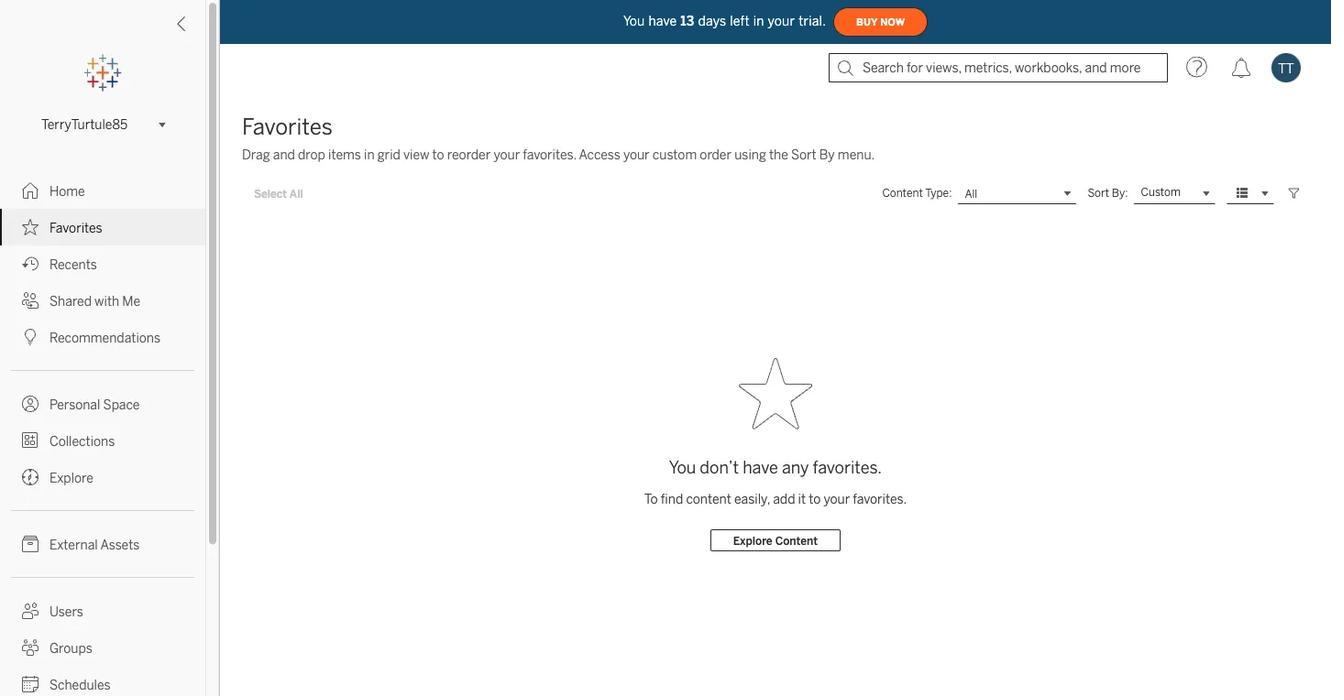 Task type: vqa. For each thing, say whether or not it's contained in the screenshot.
Longitude
no



Task type: locate. For each thing, give the bounding box(es) containing it.
explore link
[[0, 459, 205, 496]]

1 vertical spatial explore
[[734, 534, 773, 548]]

2 all from the left
[[965, 187, 978, 200]]

1 vertical spatial in
[[364, 147, 375, 162]]

0 horizontal spatial to
[[432, 147, 444, 162]]

favorites
[[242, 114, 333, 140], [50, 221, 102, 236]]

sort by:
[[1088, 187, 1128, 200]]

0 horizontal spatial favorites
[[50, 221, 102, 236]]

0 horizontal spatial content
[[776, 534, 818, 548]]

recents link
[[0, 246, 205, 282]]

explore down collections at the bottom of page
[[50, 471, 93, 486]]

have left the 13
[[649, 14, 677, 29]]

have
[[649, 14, 677, 29], [743, 459, 778, 478]]

favorites up and
[[242, 114, 333, 140]]

explore
[[50, 471, 93, 486], [734, 534, 773, 548]]

favorites link
[[0, 209, 205, 246]]

favorites up recents
[[50, 221, 102, 236]]

terryturtule85 button
[[34, 114, 171, 136]]

have up the easily,
[[743, 459, 778, 478]]

sort inside favorites drag and drop items in grid view to reorder your favorites. access your custom order using the sort by menu.
[[791, 147, 817, 162]]

1 horizontal spatial in
[[754, 14, 764, 29]]

0 vertical spatial have
[[649, 14, 677, 29]]

content
[[686, 492, 732, 507]]

0 vertical spatial to
[[432, 147, 444, 162]]

in inside favorites drag and drop items in grid view to reorder your favorites. access your custom order using the sort by menu.
[[364, 147, 375, 162]]

space
[[103, 398, 140, 413]]

and
[[273, 147, 295, 162]]

to
[[432, 147, 444, 162], [809, 492, 821, 507]]

recents
[[50, 257, 97, 272]]

type:
[[925, 187, 952, 200]]

0 horizontal spatial sort
[[791, 147, 817, 162]]

1 vertical spatial you
[[669, 459, 696, 478]]

explore for explore content
[[734, 534, 773, 548]]

all right type:
[[965, 187, 978, 200]]

0 vertical spatial in
[[754, 14, 764, 29]]

with
[[95, 294, 119, 309]]

1 horizontal spatial favorites
[[242, 114, 333, 140]]

grid
[[378, 147, 401, 162]]

external assets link
[[0, 526, 205, 563]]

explore down the easily,
[[734, 534, 773, 548]]

reorder
[[447, 147, 491, 162]]

your right the it
[[824, 492, 850, 507]]

content left type:
[[883, 187, 923, 200]]

you for you don't have any favorites.
[[669, 459, 696, 478]]

your right "reorder"
[[494, 147, 520, 162]]

external
[[50, 538, 98, 553]]

custom
[[1141, 186, 1181, 199]]

in right left on the top right of the page
[[754, 14, 764, 29]]

items
[[328, 147, 361, 162]]

1 vertical spatial have
[[743, 459, 778, 478]]

collections link
[[0, 423, 205, 459]]

0 vertical spatial sort
[[791, 147, 817, 162]]

shared with me link
[[0, 282, 205, 319]]

sort
[[791, 147, 817, 162], [1088, 187, 1110, 200]]

content
[[883, 187, 923, 200], [776, 534, 818, 548]]

personal
[[50, 398, 100, 413]]

to right the it
[[809, 492, 821, 507]]

schedules
[[50, 678, 111, 693]]

buy now
[[857, 16, 905, 28]]

1 vertical spatial sort
[[1088, 187, 1110, 200]]

external assets
[[50, 538, 140, 553]]

in
[[754, 14, 764, 29], [364, 147, 375, 162]]

your
[[768, 14, 795, 29], [494, 147, 520, 162], [624, 147, 650, 162], [824, 492, 850, 507]]

0 vertical spatial you
[[624, 14, 645, 29]]

menu.
[[838, 147, 875, 162]]

you
[[624, 14, 645, 29], [669, 459, 696, 478]]

buy
[[857, 16, 878, 28]]

0 horizontal spatial explore
[[50, 471, 93, 486]]

0 horizontal spatial have
[[649, 14, 677, 29]]

groups
[[50, 641, 92, 657]]

custom
[[653, 147, 697, 162]]

you for you have 13 days left in your trial.
[[624, 14, 645, 29]]

you don't have any favorites.
[[669, 459, 882, 478]]

sort left the by
[[791, 147, 817, 162]]

your right access
[[624, 147, 650, 162]]

1 vertical spatial favorites.
[[813, 459, 882, 478]]

order
[[700, 147, 732, 162]]

1 all from the left
[[290, 187, 303, 200]]

0 horizontal spatial you
[[624, 14, 645, 29]]

favorites. right any
[[813, 459, 882, 478]]

recommendations link
[[0, 319, 205, 356]]

favorites inside favorites drag and drop items in grid view to reorder your favorites. access your custom order using the sort by menu.
[[242, 114, 333, 140]]

content inside button
[[776, 534, 818, 548]]

0 horizontal spatial in
[[364, 147, 375, 162]]

1 horizontal spatial all
[[965, 187, 978, 200]]

sort left by:
[[1088, 187, 1110, 200]]

1 vertical spatial favorites
[[50, 221, 102, 236]]

drag
[[242, 147, 270, 162]]

you up find
[[669, 459, 696, 478]]

all inside popup button
[[965, 187, 978, 200]]

0 vertical spatial favorites
[[242, 114, 333, 140]]

1 horizontal spatial to
[[809, 492, 821, 507]]

favorites inside main navigation. press the up and down arrow keys to access links. element
[[50, 221, 102, 236]]

favorites. right the it
[[853, 492, 907, 507]]

1 vertical spatial content
[[776, 534, 818, 548]]

to find content easily, add it to your favorites.
[[645, 492, 907, 507]]

13
[[681, 14, 695, 29]]

explore inside main navigation. press the up and down arrow keys to access links. element
[[50, 471, 93, 486]]

1 horizontal spatial explore
[[734, 534, 773, 548]]

home link
[[0, 172, 205, 209]]

0 vertical spatial content
[[883, 187, 923, 200]]

0 horizontal spatial all
[[290, 187, 303, 200]]

explore inside button
[[734, 534, 773, 548]]

1 horizontal spatial sort
[[1088, 187, 1110, 200]]

content down the it
[[776, 534, 818, 548]]

now
[[881, 16, 905, 28]]

all
[[290, 187, 303, 200], [965, 187, 978, 200]]

explore for explore
[[50, 471, 93, 486]]

favorites.
[[523, 147, 577, 162], [813, 459, 882, 478], [853, 492, 907, 507]]

favorites drag and drop items in grid view to reorder your favorites. access your custom order using the sort by menu.
[[242, 114, 875, 162]]

any
[[782, 459, 809, 478]]

0 vertical spatial favorites.
[[523, 147, 577, 162]]

buy now button
[[834, 7, 928, 37]]

all right select
[[290, 187, 303, 200]]

to right view
[[432, 147, 444, 162]]

in left grid at the left top
[[364, 147, 375, 162]]

shared
[[50, 294, 92, 309]]

1 vertical spatial to
[[809, 492, 821, 507]]

select
[[254, 187, 287, 200]]

it
[[798, 492, 806, 507]]

favorites. left access
[[523, 147, 577, 162]]

0 vertical spatial explore
[[50, 471, 93, 486]]

to
[[645, 492, 658, 507]]

you left the 13
[[624, 14, 645, 29]]

1 horizontal spatial have
[[743, 459, 778, 478]]

1 horizontal spatial you
[[669, 459, 696, 478]]



Task type: describe. For each thing, give the bounding box(es) containing it.
left
[[730, 14, 750, 29]]

favorites for favorites
[[50, 221, 102, 236]]

by:
[[1112, 187, 1128, 200]]

groups link
[[0, 630, 205, 667]]

using
[[735, 147, 766, 162]]

view
[[403, 147, 430, 162]]

by
[[820, 147, 835, 162]]

personal space
[[50, 398, 140, 413]]

explore content
[[734, 534, 818, 548]]

2 vertical spatial favorites.
[[853, 492, 907, 507]]

in for favorites
[[364, 147, 375, 162]]

select all
[[254, 187, 303, 200]]

favorites for favorites drag and drop items in grid view to reorder your favorites. access your custom order using the sort by menu.
[[242, 114, 333, 140]]

users link
[[0, 593, 205, 630]]

Search for views, metrics, workbooks, and more text field
[[829, 53, 1168, 83]]

content type:
[[883, 187, 952, 200]]

access
[[579, 147, 621, 162]]

me
[[122, 294, 140, 309]]

home
[[50, 184, 85, 199]]

schedules link
[[0, 667, 205, 697]]

the
[[769, 147, 789, 162]]

days
[[698, 14, 727, 29]]

users
[[50, 605, 83, 620]]

favorites. inside favorites drag and drop items in grid view to reorder your favorites. access your custom order using the sort by menu.
[[523, 147, 577, 162]]

terryturtule85
[[41, 117, 128, 132]]

all button
[[958, 182, 1077, 205]]

all inside button
[[290, 187, 303, 200]]

navigation panel element
[[0, 55, 205, 697]]

collections
[[50, 434, 115, 449]]

recommendations
[[50, 331, 161, 346]]

main navigation. press the up and down arrow keys to access links. element
[[0, 172, 205, 697]]

custom button
[[1134, 182, 1216, 205]]

find
[[661, 492, 683, 507]]

1 horizontal spatial content
[[883, 187, 923, 200]]

don't
[[700, 459, 739, 478]]

explore content button
[[711, 530, 841, 552]]

you have 13 days left in your trial.
[[624, 14, 826, 29]]

to inside favorites drag and drop items in grid view to reorder your favorites. access your custom order using the sort by menu.
[[432, 147, 444, 162]]

add
[[773, 492, 795, 507]]

assets
[[100, 538, 140, 553]]

trial.
[[799, 14, 826, 29]]

easily,
[[735, 492, 770, 507]]

personal space link
[[0, 386, 205, 423]]

shared with me
[[50, 294, 140, 309]]

drop
[[298, 147, 325, 162]]

in for you
[[754, 14, 764, 29]]

list view image
[[1234, 185, 1251, 202]]

select all button
[[242, 182, 315, 205]]

your left trial.
[[768, 14, 795, 29]]



